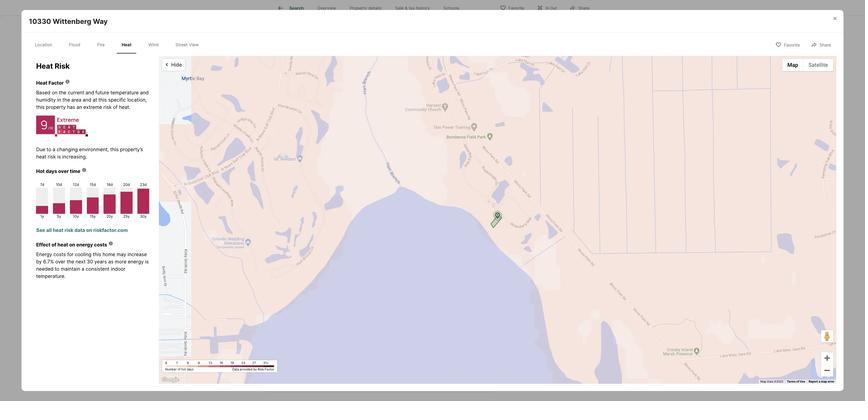 Task type: describe. For each thing, give the bounding box(es) containing it.
tab list for share
[[29, 36, 210, 53]]

1y
[[40, 214, 44, 219]]

see all heat risk data on riskfactor.com link
[[36, 224, 152, 234]]

1,
[[352, 3, 356, 9]]

schedule tour next available: tomorrow at 9:00 am
[[516, 88, 579, 99]]

the inside % over the next 30 years as more energy is needed to maintain a consistent indoor temperature.
[[67, 259, 74, 265]]

16
[[220, 362, 223, 365]]

ask a question
[[532, 126, 563, 131]]

as inside redfin checked: 1 minute ago (nov 1, 2023 at 2:16pm) source: stellar mls as distributed by mls grid
[[322, 10, 327, 17]]

due to a changing environment, this property's heat risk is increasing.
[[36, 146, 143, 160]]

0 vertical spatial share button
[[565, 1, 595, 14]]

comments
[[288, 170, 324, 178]]

2 horizontal spatial risk
[[104, 104, 112, 110]]

by inside redfin checked: 1 minute ago (nov 1, 2023 at 2:16pm) source: stellar mls as distributed by mls grid
[[355, 10, 361, 17]]

based on the current and future temperature and humidity in the area and at this specific location, this property has
[[36, 90, 149, 110]]

property details tab
[[343, 1, 389, 15]]

overview tab
[[311, 1, 343, 15]]

stellar
[[295, 10, 309, 17]]

2 horizontal spatial on
[[86, 227, 92, 233]]

0 vertical spatial agent
[[569, 27, 582, 33]]

report for map data ©2023
[[463, 112, 473, 115]]

terms for map data ©2023
[[787, 380, 796, 384]]

am
[[573, 95, 579, 99]]

32832
[[570, 107, 581, 112]]

0 vertical spatial energy
[[76, 242, 93, 248]]

led
[[544, 107, 549, 112]]

street view
[[176, 42, 199, 47]]

and up "location,"
[[140, 90, 149, 96]]

ask for ask a question
[[532, 126, 540, 131]]

property's
[[120, 146, 143, 153]]

hide
[[171, 62, 182, 68]]

number
[[165, 368, 177, 372]]

fire tab
[[92, 37, 110, 52]]

to inside due to a changing environment, this property's heat risk is increasing.
[[47, 146, 51, 153]]

location tab
[[30, 37, 57, 52]]

energy
[[36, 252, 52, 258]]

10d
[[56, 183, 62, 187]]

error for map data ©2023
[[828, 380, 835, 384]]

save
[[469, 189, 481, 195]]

typically
[[356, 274, 375, 281]]

based
[[36, 90, 50, 96]]

report for map data ©2023
[[809, 380, 818, 384]]

1 vertical spatial nancy
[[315, 258, 336, 266]]

risk inside due to a changing environment, this property's heat risk is increasing.
[[48, 154, 56, 160]]

data inside 10330 wittenberg way dialog
[[75, 227, 85, 233]]

ask redfin agent nancy a question
[[270, 239, 389, 248]]

orlando redfin agentnancy grabowski image
[[270, 253, 304, 286]]

google image inside 10330 wittenberg way dialog
[[161, 376, 181, 384]]

tour for tour in person
[[509, 71, 519, 75]]

heat factor
[[36, 80, 64, 86]]

0 vertical spatial add
[[317, 126, 326, 132]]

chat
[[575, 71, 585, 75]]

this down humidity at the top
[[36, 104, 45, 110]]

ago
[[330, 3, 339, 9]]

increasing.
[[62, 154, 87, 160]]

20y
[[106, 214, 113, 219]]

©2023 for map data ©2023
[[429, 112, 438, 115]]

commute
[[331, 126, 353, 132]]

person
[[524, 71, 538, 75]]

0 vertical spatial question
[[545, 126, 563, 131]]

terms of use for map data ©2023
[[787, 380, 806, 384]]

Add a comment... text field
[[276, 188, 451, 195]]

all
[[46, 227, 52, 233]]

your
[[270, 170, 286, 178]]

1 horizontal spatial risk
[[258, 368, 264, 372]]

street
[[176, 42, 188, 47]]

current
[[68, 90, 84, 96]]

maintain
[[61, 266, 80, 272]]

1 horizontal spatial days
[[187, 368, 194, 372]]

(nov
[[340, 3, 351, 9]]

a inside % over the next 30 years as more energy is needed to maintain a consistent indoor temperature.
[[82, 266, 84, 272]]

heat inside due to a changing environment, this property's heat risk is increasing.
[[36, 154, 46, 160]]

15d
[[90, 183, 96, 187]]

is for energy
[[145, 259, 149, 265]]

0 horizontal spatial agent
[[309, 239, 328, 248]]

tomorrow
[[542, 95, 559, 99]]

map button
[[783, 59, 804, 71]]

favorite button for x-out
[[495, 1, 530, 14]]

tour for tour via video chat
[[548, 71, 557, 75]]

tour via video chat
[[548, 71, 585, 75]]

risk factor link
[[258, 368, 274, 372]]

redfin agents led 34 tours
[[519, 107, 566, 112]]

use for map data ©2023
[[455, 112, 460, 115]]

&
[[405, 6, 408, 11]]

specific
[[108, 97, 126, 103]]

19
[[231, 362, 234, 365]]

report a map error link for map data ©2023
[[809, 380, 835, 384]]

terms for map data ©2023
[[442, 112, 450, 115]]

30y
[[140, 214, 147, 219]]

way
[[93, 17, 108, 26]]

·
[[313, 126, 314, 132]]

list box containing tour in person
[[505, 66, 590, 80]]

redfin inside nancy grabowski orlando redfin agent nancy grabowski typically replies in about
[[334, 267, 349, 273]]

satellite
[[809, 62, 828, 68]]

to inside % over the next 30 years as more energy is needed to maintain a consistent indoor temperature.
[[55, 266, 59, 272]]

needed
[[36, 266, 53, 272]]

riskfactor.com
[[93, 227, 128, 233]]

by inside energy costs for cooling this home may increase by
[[36, 259, 42, 265]]

increase
[[128, 252, 147, 258]]

schools tab
[[437, 1, 466, 15]]

energy inside % over the next 30 years as more energy is needed to maintain a consistent indoor temperature.
[[128, 259, 144, 265]]

Write a message... text field
[[276, 297, 486, 319]]

history
[[416, 6, 430, 11]]

an
[[77, 104, 82, 110]]

heat risk
[[36, 62, 70, 70]]

1 vertical spatial data
[[768, 380, 774, 384]]

x-out button
[[532, 1, 562, 14]]

tours
[[556, 107, 565, 112]]

of right the map data ©2023
[[451, 112, 454, 115]]

| add a search partner
[[325, 204, 371, 209]]

redfin up the last
[[519, 107, 530, 112]]

1 horizontal spatial by
[[253, 368, 257, 372]]

in inside based on the current and future temperature and humidity in the area and at this specific location, this property has
[[57, 97, 61, 103]]

8
[[187, 362, 189, 365]]

checked:
[[286, 3, 307, 9]]

agent
[[350, 267, 364, 273]]

error for map data ©2023
[[482, 112, 489, 115]]

minute
[[312, 3, 329, 9]]

favorite for x-out
[[509, 5, 525, 10]]

0 vertical spatial nancy
[[330, 239, 352, 248]]

0 vertical spatial risk
[[55, 62, 70, 70]]

0 horizontal spatial factor
[[49, 80, 64, 86]]

1 vertical spatial grabowski
[[331, 274, 355, 281]]

13
[[209, 362, 212, 365]]

the left the current
[[59, 90, 66, 96]]

this inside due to a changing environment, this property's heat risk is increasing.
[[110, 146, 119, 153]]

redfin checked: 1 minute ago (nov 1, 2023 at 2:16pm) source: stellar mls as distributed by mls grid
[[270, 3, 395, 17]]

31+
[[263, 362, 269, 365]]

tour for tour with a redfin premier agent
[[505, 27, 516, 33]]

1 horizontal spatial data
[[422, 112, 428, 115]]

1 horizontal spatial costs
[[94, 242, 107, 248]]

1 vertical spatial add
[[328, 204, 336, 209]]

1 vertical spatial days
[[46, 168, 57, 174]]

saturday
[[564, 53, 581, 57]]

due
[[36, 146, 45, 153]]

schools
[[444, 6, 460, 11]]

see
[[307, 204, 314, 209]]

hot days over time
[[36, 168, 80, 174]]

25y
[[123, 214, 130, 219]]

of down specific at the top of the page
[[113, 104, 118, 110]]

0 vertical spatial data
[[232, 368, 239, 372]]

1 horizontal spatial factor
[[265, 368, 274, 372]]

report a map error for map data ©2023
[[809, 380, 835, 384]]

menu bar inside 10330 wittenberg way dialog
[[783, 59, 834, 71]]

15y
[[90, 214, 96, 219]]

heat for of
[[57, 242, 68, 248]]

2 mls from the left
[[362, 10, 372, 17]]

the inside in the last 30 days
[[519, 112, 525, 117]]

1 vertical spatial share button
[[806, 39, 837, 51]]

flood tab
[[64, 37, 85, 52]]

this down future
[[99, 97, 107, 103]]

|
[[325, 204, 327, 209]]

heat for heat factor
[[36, 80, 47, 86]]

ask a question link
[[532, 126, 563, 131]]

tour
[[554, 88, 564, 94]]

via
[[558, 71, 563, 75]]

of right map data ©2023
[[797, 380, 800, 384]]

add a search partner button
[[328, 204, 371, 209]]

satellite button
[[804, 59, 834, 71]]

provided
[[240, 368, 253, 372]]

at inside the schedule tour next available: tomorrow at 9:00 am
[[560, 95, 564, 99]]

out
[[550, 5, 557, 10]]

may
[[117, 252, 126, 258]]



Task type: locate. For each thing, give the bounding box(es) containing it.
0 vertical spatial terms of use link
[[442, 112, 460, 115]]

to up temperature.
[[55, 266, 59, 272]]

0 horizontal spatial risk
[[48, 154, 56, 160]]

1 horizontal spatial risk
[[65, 227, 73, 233]]

risk down 31+
[[258, 368, 264, 372]]

18d
[[107, 183, 113, 187]]

next
[[76, 259, 86, 265]]

%
[[50, 259, 54, 265]]

overview
[[317, 6, 336, 11]]

0 horizontal spatial terms of use
[[442, 112, 460, 115]]

effect of heat on energy costs
[[36, 242, 107, 248]]

use inside 10330 wittenberg way dialog
[[800, 380, 806, 384]]

none button containing 2
[[509, 34, 533, 60]]

the up maintain
[[67, 259, 74, 265]]

redfin up source:
[[270, 3, 285, 9]]

0 horizontal spatial ask
[[270, 239, 284, 248]]

1 vertical spatial energy
[[128, 259, 144, 265]]

factor up the based
[[49, 80, 64, 86]]

1 horizontal spatial report
[[809, 380, 818, 384]]

distributed
[[329, 10, 354, 17]]

0 vertical spatial map
[[476, 112, 482, 115]]

days down redfin agents led 34 tours
[[538, 112, 547, 117]]

0 horizontal spatial to
[[47, 146, 51, 153]]

30 inside % over the next 30 years as more energy is needed to maintain a consistent indoor temperature.
[[87, 259, 93, 265]]

data
[[422, 112, 428, 115], [75, 227, 85, 233]]

on down heat factor
[[52, 90, 58, 96]]

in inside nancy grabowski orlando redfin agent nancy grabowski typically replies in about
[[393, 274, 397, 281]]

tour left with
[[505, 27, 516, 33]]

over left "time"
[[58, 168, 69, 174]]

6
[[165, 362, 167, 365]]

1 vertical spatial error
[[828, 380, 835, 384]]

0 vertical spatial ask
[[532, 126, 540, 131]]

heat up the based
[[36, 80, 47, 86]]

1
[[309, 3, 311, 9]]

you
[[290, 204, 298, 209]]

tab list containing location
[[29, 36, 210, 53]]

1 horizontal spatial report a map error
[[809, 380, 835, 384]]

tour in person
[[509, 71, 538, 75]]

search link
[[277, 5, 304, 12]]

1 vertical spatial terms of use link
[[787, 380, 806, 384]]

the up has
[[63, 97, 70, 103]]

terms of use link right map data ©2023
[[787, 380, 806, 384]]

1 vertical spatial tab list
[[29, 36, 210, 53]]

mls down 2023
[[362, 10, 372, 17]]

premier
[[549, 27, 567, 33]]

at left 9:00 on the top right of the page
[[560, 95, 564, 99]]

1 vertical spatial favorite button
[[771, 39, 805, 51]]

next
[[516, 95, 524, 99]]

by down 1,
[[355, 10, 361, 17]]

terms of use right the map data ©2023
[[442, 112, 460, 115]]

sale
[[395, 6, 404, 11]]

30 inside in the last 30 days
[[533, 112, 537, 117]]

0 vertical spatial map
[[788, 62, 799, 68]]

menu bar
[[783, 59, 834, 71]]

fire
[[97, 42, 105, 47]]

terms of use for map data ©2023
[[442, 112, 460, 115]]

report a map error for map data ©2023
[[463, 112, 489, 115]]

share button right out
[[565, 1, 595, 14]]

by down 27
[[253, 368, 257, 372]]

schedule
[[531, 88, 553, 94]]

years
[[94, 259, 107, 265]]

0 vertical spatial over
[[58, 168, 69, 174]]

Friday button
[[536, 34, 560, 60]]

redfin down nancy grabowski link
[[334, 267, 349, 273]]

1 horizontal spatial google image
[[272, 108, 292, 116]]

cooling
[[75, 252, 91, 258]]

heat for all
[[53, 227, 63, 233]]

0 horizontal spatial data
[[75, 227, 85, 233]]

search
[[289, 6, 304, 11]]

heat down due
[[36, 154, 46, 160]]

your comments
[[270, 170, 324, 178]]

this left property's
[[110, 146, 119, 153]]

home
[[103, 252, 115, 258]]

risk up effect of heat on energy costs
[[65, 227, 73, 233]]

1 vertical spatial map
[[821, 380, 827, 384]]

share for top share button
[[578, 5, 590, 10]]

grabowski down nancy grabowski link
[[331, 274, 355, 281]]

risk down specific at the top of the page
[[104, 104, 112, 110]]

is inside % over the next 30 years as more energy is needed to maintain a consistent indoor temperature.
[[145, 259, 149, 265]]

tab list containing search
[[270, 0, 471, 15]]

1 vertical spatial by
[[36, 259, 42, 265]]

in inside list box
[[520, 71, 523, 75]]

tour left "person"
[[509, 71, 519, 75]]

heat up heat factor
[[36, 62, 53, 70]]

nancy down the orlando
[[315, 274, 329, 281]]

10330 wittenberg way element
[[29, 10, 115, 26]]

terms of use link right the map data ©2023
[[442, 112, 460, 115]]

heat for heat
[[122, 42, 132, 47]]

0 vertical spatial report a map error
[[463, 112, 489, 115]]

days right hot at the left bottom of the page
[[187, 368, 194, 372]]

question down in the last 30 days
[[545, 126, 563, 131]]

energy costs for cooling this home may increase by
[[36, 252, 147, 265]]

0 horizontal spatial 30
[[87, 259, 93, 265]]

map for map data ©2023
[[476, 112, 482, 115]]

risk up 'hot days over time'
[[48, 154, 56, 160]]

days
[[538, 112, 547, 117], [46, 168, 57, 174], [187, 368, 194, 372]]

in inside in the last 30 days
[[582, 107, 585, 112]]

9:00
[[565, 95, 572, 99]]

favorite up with
[[509, 5, 525, 10]]

details
[[368, 6, 382, 11]]

use
[[455, 112, 460, 115], [800, 380, 806, 384]]

energy down increase
[[128, 259, 144, 265]]

as down minute
[[322, 10, 327, 17]]

tab list for x-out
[[270, 0, 471, 15]]

report inside 10330 wittenberg way dialog
[[809, 380, 818, 384]]

1 horizontal spatial map
[[761, 380, 767, 384]]

nancy up nancy grabowski link
[[330, 239, 352, 248]]

terms of use link for map data ©2023
[[787, 380, 806, 384]]

1 vertical spatial is
[[145, 259, 149, 265]]

report a map error link
[[463, 112, 489, 115], [809, 380, 835, 384]]

2 vertical spatial on
[[69, 242, 75, 248]]

consistent
[[86, 266, 110, 272]]

terms right the map data ©2023
[[442, 112, 450, 115]]

0 vertical spatial grabowski
[[338, 258, 374, 266]]

nancy
[[330, 239, 352, 248], [315, 258, 336, 266], [315, 274, 329, 281]]

1 vertical spatial use
[[800, 380, 806, 384]]

0 vertical spatial favorite
[[509, 5, 525, 10]]

0 vertical spatial risk
[[104, 104, 112, 110]]

heat inside tab
[[122, 42, 132, 47]]

of right effect
[[52, 242, 56, 248]]

1 vertical spatial data
[[75, 227, 85, 233]]

0 vertical spatial google image
[[272, 108, 292, 116]]

agent up the orlando
[[309, 239, 328, 248]]

map region
[[229, 0, 539, 132], [114, 47, 865, 402]]

1 horizontal spatial add
[[328, 204, 336, 209]]

map inside popup button
[[788, 62, 799, 68]]

heat factor score logo image
[[36, 111, 88, 137]]

a inside due to a changing environment, this property's heat risk is increasing.
[[53, 146, 55, 153]]

can
[[299, 204, 306, 209]]

sale & tax history tab
[[389, 1, 437, 15]]

10y
[[73, 214, 79, 219]]

2 vertical spatial nancy
[[315, 274, 329, 281]]

last
[[526, 112, 532, 117]]

grabowski
[[338, 258, 374, 266], [331, 274, 355, 281]]

1 horizontal spatial agent
[[569, 27, 582, 33]]

0 vertical spatial to
[[47, 146, 51, 153]]

terms of use inside 10330 wittenberg way dialog
[[787, 380, 806, 384]]

days inside in the last 30 days
[[538, 112, 547, 117]]

is down changing
[[57, 154, 61, 160]]

x-out
[[546, 5, 557, 10]]

10330 wittenberg way dialog
[[22, 10, 865, 402]]

— min · add a commute
[[296, 126, 353, 132]]

on up for
[[69, 242, 75, 248]]

favorite for share
[[784, 43, 800, 48]]

on down 15y
[[86, 227, 92, 233]]

street view tab
[[171, 37, 204, 52]]

flood
[[69, 42, 80, 47]]

report a map error link inside 10330 wittenberg way dialog
[[809, 380, 835, 384]]

in left about
[[393, 274, 397, 281]]

sale & tax history
[[395, 6, 430, 11]]

0 horizontal spatial costs
[[53, 252, 66, 258]]

0 vertical spatial days
[[538, 112, 547, 117]]

1 horizontal spatial favorite button
[[771, 39, 805, 51]]

question
[[545, 126, 563, 131], [359, 239, 389, 248]]

favorite button up with
[[495, 1, 530, 14]]

0 horizontal spatial as
[[108, 259, 114, 265]]

©2023 for map data ©2023
[[775, 380, 784, 384]]

over inside % over the next 30 years as more energy is needed to maintain a consistent indoor temperature.
[[55, 259, 65, 265]]

favorite button up map popup button
[[771, 39, 805, 51]]

as inside % over the next 30 years as more energy is needed to maintain a consistent indoor temperature.
[[108, 259, 114, 265]]

1 horizontal spatial terms of use link
[[787, 380, 806, 384]]

ask
[[532, 126, 540, 131], [270, 239, 284, 248]]

None button
[[509, 34, 533, 60]]

the left the last
[[519, 112, 525, 117]]

extreme
[[83, 104, 102, 110]]

map data ©2023
[[761, 380, 784, 384]]

1 vertical spatial google image
[[161, 376, 181, 384]]

question up nancy grabowski orlando redfin agent nancy grabowski typically replies in about
[[359, 239, 389, 248]]

1 vertical spatial question
[[359, 239, 389, 248]]

redfin up orlando redfin agentnancy grabowski image
[[285, 239, 307, 248]]

hide button
[[162, 59, 185, 71]]

1 vertical spatial agent
[[309, 239, 328, 248]]

grid
[[374, 10, 383, 17]]

list box
[[505, 66, 590, 80]]

share inside 10330 wittenberg way dialog
[[820, 43, 831, 48]]

redfin right with
[[533, 27, 548, 33]]

in right 32832
[[582, 107, 585, 112]]

10330 wittenberg way
[[29, 17, 108, 26]]

0 vertical spatial data
[[422, 112, 428, 115]]

at up extreme
[[93, 97, 97, 103]]

share button up satellite popup button
[[806, 39, 837, 51]]

map data ©2023
[[415, 112, 438, 115]]

google image
[[272, 108, 292, 116], [161, 376, 181, 384]]

over
[[58, 168, 69, 174], [55, 259, 65, 265]]

wind
[[148, 42, 159, 47]]

1 vertical spatial on
[[86, 227, 92, 233]]

add right ·
[[317, 126, 326, 132]]

favorite inside 10330 wittenberg way dialog
[[784, 43, 800, 48]]

data provided by risk factor
[[232, 368, 274, 372]]

costs up home at bottom
[[94, 242, 107, 248]]

error inside 10330 wittenberg way dialog
[[828, 380, 835, 384]]

1 vertical spatial over
[[55, 259, 65, 265]]

report
[[463, 112, 473, 115], [809, 380, 818, 384]]

time
[[70, 168, 80, 174]]

7
[[176, 362, 178, 365]]

0 horizontal spatial favorite
[[509, 5, 525, 10]]

at up grid
[[370, 3, 375, 9]]

heat up for
[[57, 242, 68, 248]]

0 vertical spatial report
[[463, 112, 473, 115]]

9
[[198, 362, 200, 365]]

Saturday button
[[562, 34, 587, 60]]

0 vertical spatial error
[[482, 112, 489, 115]]

share for bottom share button
[[820, 43, 831, 48]]

costs inside energy costs for cooling this home may increase by
[[53, 252, 66, 258]]

factor down 31+
[[265, 368, 274, 372]]

agent right premier
[[569, 27, 582, 33]]

this up years
[[93, 252, 101, 258]]

2 vertical spatial risk
[[65, 227, 73, 233]]

0 vertical spatial 30
[[533, 112, 537, 117]]

heat tab
[[117, 37, 136, 52]]

wittenberg
[[53, 17, 91, 26]]

ask down the agents
[[532, 126, 540, 131]]

2 vertical spatial map
[[761, 380, 767, 384]]

redfin inside redfin checked: 1 minute ago (nov 1, 2023 at 2:16pm) source: stellar mls as distributed by mls grid
[[270, 3, 285, 9]]

1 horizontal spatial energy
[[128, 259, 144, 265]]

use for map data ©2023
[[800, 380, 806, 384]]

1 vertical spatial as
[[108, 259, 114, 265]]

0 horizontal spatial map
[[415, 112, 421, 115]]

over right %
[[55, 259, 65, 265]]

at inside based on the current and future temperature and humidity in the area and at this specific location, this property has
[[93, 97, 97, 103]]

1 horizontal spatial 30
[[533, 112, 537, 117]]

1 vertical spatial share
[[820, 43, 831, 48]]

heat right all
[[53, 227, 63, 233]]

1 horizontal spatial report a map error link
[[809, 380, 835, 384]]

location,
[[127, 97, 147, 103]]

to right due
[[47, 146, 51, 153]]

1 minute ago link
[[309, 3, 339, 9], [309, 3, 339, 9]]

map for map data ©2023
[[821, 380, 827, 384]]

and up extreme
[[83, 97, 91, 103]]

1 horizontal spatial question
[[545, 126, 563, 131]]

6.7
[[43, 259, 50, 265]]

grabowski up agent
[[338, 258, 374, 266]]

ask for ask redfin agent nancy a question
[[270, 239, 284, 248]]

heat inside see all heat risk data on riskfactor.com link
[[53, 227, 63, 233]]

is down increase
[[145, 259, 149, 265]]

favorite button
[[495, 1, 530, 14], [771, 39, 805, 51]]

report a map error inside 10330 wittenberg way dialog
[[809, 380, 835, 384]]

2 horizontal spatial days
[[538, 112, 547, 117]]

0 horizontal spatial terms of use link
[[442, 112, 460, 115]]

map region inside 10330 wittenberg way dialog
[[114, 47, 865, 402]]

1 vertical spatial report a map error
[[809, 380, 835, 384]]

0 horizontal spatial use
[[455, 112, 460, 115]]

as down home at bottom
[[108, 259, 114, 265]]

of left hot at the left bottom of the page
[[178, 368, 180, 372]]

terms of use right map data ©2023
[[787, 380, 806, 384]]

0 horizontal spatial report a map error link
[[463, 112, 489, 115]]

menu bar containing map
[[783, 59, 834, 71]]

1 horizontal spatial to
[[55, 266, 59, 272]]

tour with a redfin premier agent
[[505, 27, 582, 33]]

nancy up the orlando
[[315, 258, 336, 266]]

map
[[476, 112, 482, 115], [821, 380, 827, 384]]

risk inside see all heat risk data on riskfactor.com link
[[65, 227, 73, 233]]

tab list
[[270, 0, 471, 15], [29, 36, 210, 53]]

©2023
[[429, 112, 438, 115], [775, 380, 784, 384]]

2 vertical spatial heat
[[57, 242, 68, 248]]

20d
[[123, 183, 130, 187]]

1 horizontal spatial tab list
[[270, 0, 471, 15]]

map for map data ©2023
[[761, 380, 767, 384]]

1 horizontal spatial share
[[820, 43, 831, 48]]

0 horizontal spatial ©2023
[[429, 112, 438, 115]]

mls down minute
[[311, 10, 321, 17]]

1 vertical spatial terms of use
[[787, 380, 806, 384]]

map
[[788, 62, 799, 68], [415, 112, 421, 115], [761, 380, 767, 384]]

heat right fire
[[122, 42, 132, 47]]

add right |
[[328, 204, 336, 209]]

2 vertical spatial heat
[[36, 80, 47, 86]]

30 right "next"
[[87, 259, 93, 265]]

2 thursday
[[511, 41, 528, 57]]

0 horizontal spatial data
[[232, 368, 239, 372]]

friday
[[538, 53, 549, 57]]

0 horizontal spatial tab list
[[29, 36, 210, 53]]

terms right map data ©2023
[[787, 380, 796, 384]]

map for map data ©2023
[[415, 112, 421, 115]]

0 horizontal spatial add
[[317, 126, 326, 132]]

risk up heat factor
[[55, 62, 70, 70]]

terms
[[442, 112, 450, 115], [787, 380, 796, 384]]

1 horizontal spatial is
[[145, 259, 149, 265]]

tour left via
[[548, 71, 557, 75]]

on inside based on the current and future temperature and humidity in the area and at this specific location, this property has
[[52, 90, 58, 96]]

1 horizontal spatial at
[[370, 3, 375, 9]]

future
[[96, 90, 109, 96]]

in left "person"
[[520, 71, 523, 75]]

report a map error link for map data ©2023
[[463, 112, 489, 115]]

property details
[[350, 6, 382, 11]]

is for risk
[[57, 154, 61, 160]]

tab list inside 10330 wittenberg way dialog
[[29, 36, 210, 53]]

0 horizontal spatial mls
[[311, 10, 321, 17]]

and left future
[[86, 90, 94, 96]]

property
[[350, 6, 367, 11]]

with
[[517, 27, 527, 33]]

in up property
[[57, 97, 61, 103]]

wind tab
[[144, 37, 163, 52]]

only you can see this.
[[280, 204, 324, 209]]

—
[[296, 126, 300, 132]]

heat for heat risk
[[36, 62, 53, 70]]

nancy grabowski link
[[315, 258, 374, 266]]

map for map
[[788, 62, 799, 68]]

factor
[[49, 80, 64, 86], [265, 368, 274, 372]]

terms inside 10330 wittenberg way dialog
[[787, 380, 796, 384]]

at inside redfin checked: 1 minute ago (nov 1, 2023 at 2:16pm) source: stellar mls as distributed by mls grid
[[370, 3, 375, 9]]

mls
[[311, 10, 321, 17], [362, 10, 372, 17]]

temperature
[[111, 90, 139, 96]]

0 vertical spatial by
[[355, 10, 361, 17]]

30 down the agents
[[533, 112, 537, 117]]

is inside due to a changing environment, this property's heat risk is increasing.
[[57, 154, 61, 160]]

this inside energy costs for cooling this home may increase by
[[93, 252, 101, 258]]

by left 6.7
[[36, 259, 42, 265]]

energy up cooling
[[76, 242, 93, 248]]

©2023 inside 10330 wittenberg way dialog
[[775, 380, 784, 384]]

terms of use link for map data ©2023
[[442, 112, 460, 115]]

1 vertical spatial risk
[[258, 368, 264, 372]]

at
[[370, 3, 375, 9], [560, 95, 564, 99], [93, 97, 97, 103]]

0 vertical spatial favorite button
[[495, 1, 530, 14]]

map inside 10330 wittenberg way dialog
[[821, 380, 827, 384]]

34
[[550, 107, 555, 112]]

0 vertical spatial heat
[[36, 154, 46, 160]]

0 horizontal spatial map
[[476, 112, 482, 115]]

favorite button for share
[[771, 39, 805, 51]]

days right hot
[[46, 168, 57, 174]]

property
[[46, 104, 66, 110]]

1 horizontal spatial ©2023
[[775, 380, 784, 384]]

view
[[189, 42, 199, 47]]

1 mls from the left
[[311, 10, 321, 17]]

costs up %
[[53, 252, 66, 258]]

ask up orlando redfin agentnancy grabowski image
[[270, 239, 284, 248]]

favorite up map popup button
[[784, 43, 800, 48]]



Task type: vqa. For each thing, say whether or not it's contained in the screenshot.


